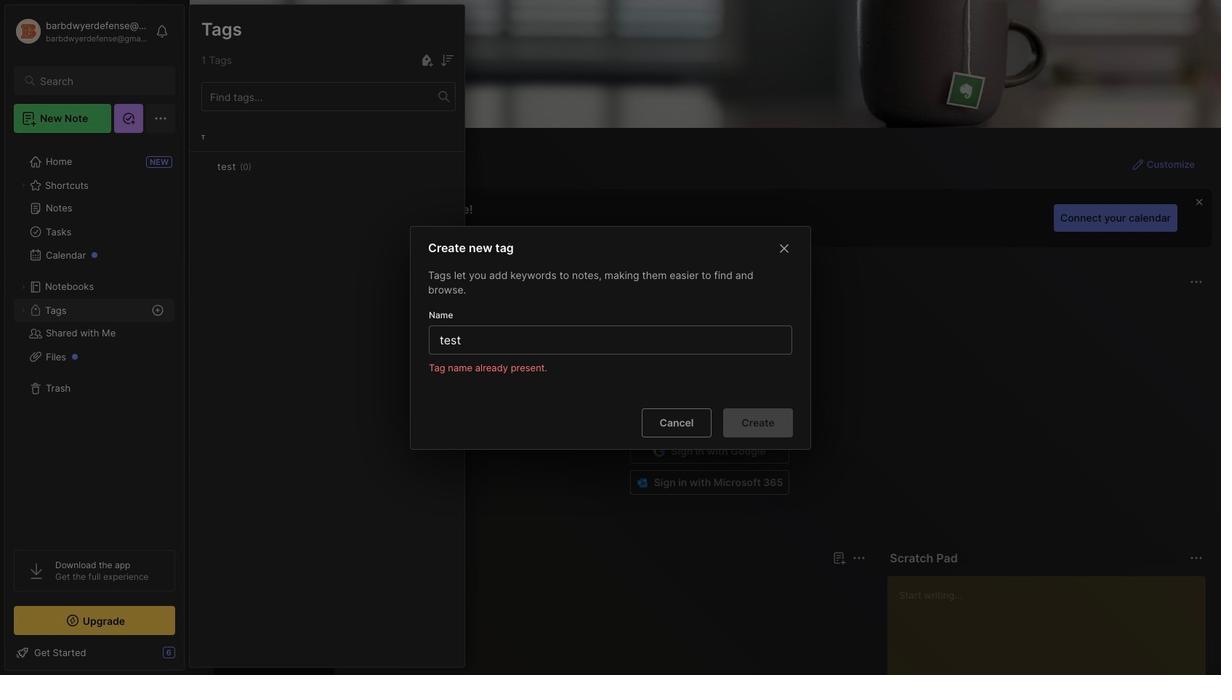 Task type: vqa. For each thing, say whether or not it's contained in the screenshot.
ROW GROUP
yes



Task type: describe. For each thing, give the bounding box(es) containing it.
expand tags image
[[19, 306, 28, 315]]

expand notebooks image
[[19, 283, 28, 292]]

Search text field
[[40, 74, 162, 88]]

Find tags… text field
[[202, 87, 438, 107]]



Task type: locate. For each thing, give the bounding box(es) containing it.
close image
[[776, 239, 793, 257]]

none search field inside main element
[[40, 72, 162, 89]]

Start writing… text field
[[900, 577, 1205, 675]]

None search field
[[40, 72, 162, 89]]

create new tag image
[[418, 52, 436, 69]]

row group
[[190, 123, 465, 201]]

tab
[[216, 576, 259, 593]]

Tag name text field
[[438, 326, 786, 354]]

tree
[[5, 142, 184, 537]]

tree inside main element
[[5, 142, 184, 537]]

main element
[[0, 0, 189, 675]]



